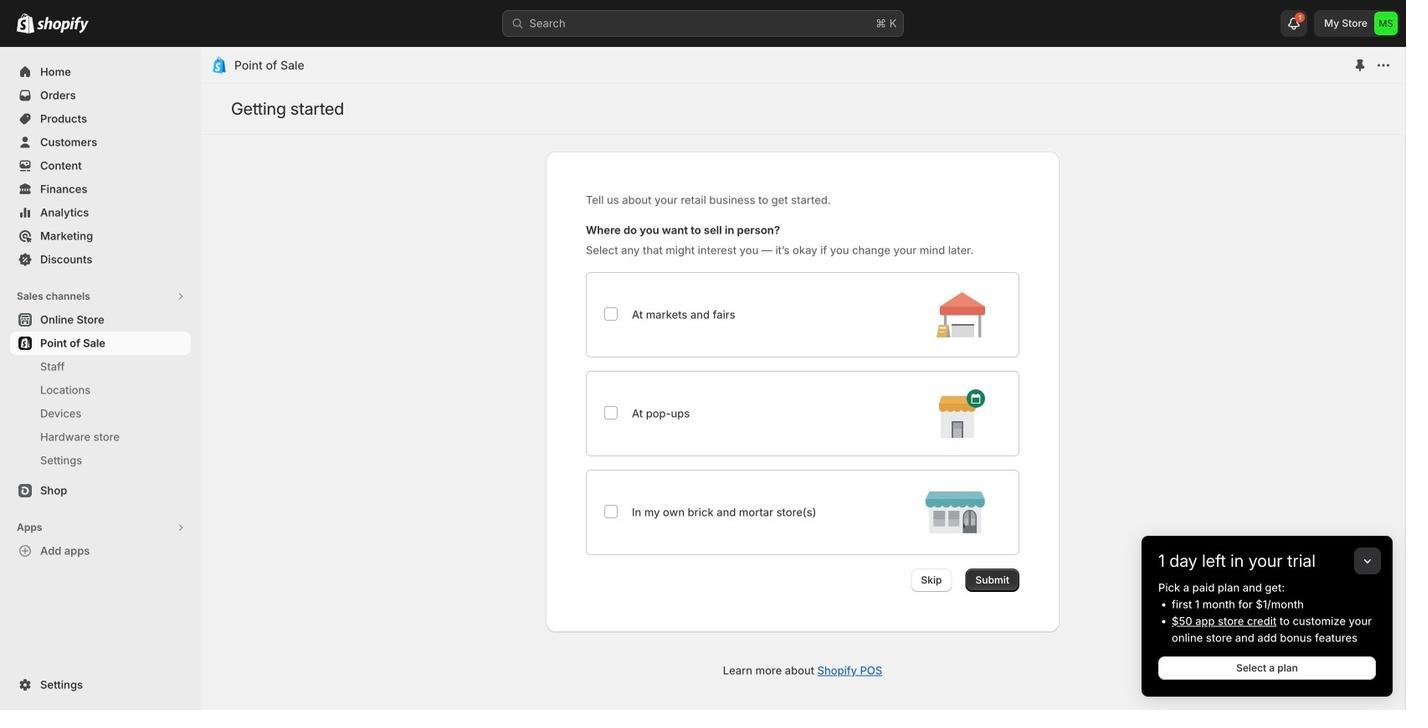 Task type: vqa. For each thing, say whether or not it's contained in the screenshot.
second   text field from right
no



Task type: locate. For each thing, give the bounding box(es) containing it.
my store image
[[1375, 12, 1399, 35]]

shopify image
[[37, 17, 89, 33]]

shopify image
[[17, 13, 34, 33]]



Task type: describe. For each thing, give the bounding box(es) containing it.
fullscreen dialog
[[201, 47, 1406, 710]]

icon for point of sale image
[[211, 57, 228, 74]]



